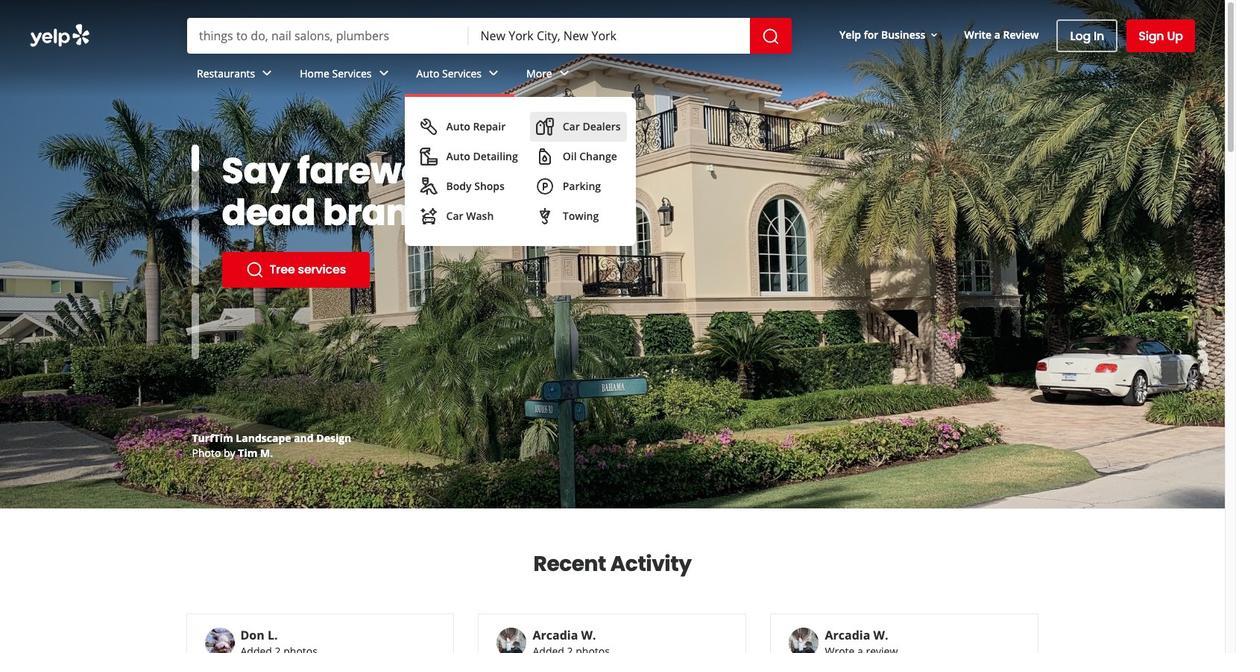 Task type: describe. For each thing, give the bounding box(es) containing it.
none search field inside search field
[[187, 18, 795, 54]]

shops
[[475, 179, 505, 193]]

m.
[[260, 446, 273, 460]]

towing link
[[530, 201, 627, 231]]

don l. link
[[241, 627, 278, 644]]

arcadia for 1st arcadia w. link from the left
[[533, 627, 578, 644]]

24 oil change v2 image
[[536, 148, 554, 166]]

write a review link
[[959, 21, 1045, 48]]

none field find
[[199, 28, 457, 44]]

in
[[1094, 27, 1105, 44]]

restaurants
[[197, 66, 255, 80]]

turftim
[[192, 431, 233, 445]]

for
[[864, 27, 879, 41]]

24 body shop v2 image
[[420, 178, 438, 195]]

oil change
[[563, 149, 618, 163]]

car wash link
[[414, 201, 524, 231]]

oil
[[563, 149, 577, 163]]

and
[[294, 431, 314, 445]]

24 towing v2 image
[[536, 207, 554, 225]]

recent activity
[[534, 550, 692, 579]]

photo of don l. image
[[205, 628, 235, 653]]

auto detailing link
[[414, 142, 524, 172]]

services
[[298, 261, 346, 278]]

landscape
[[236, 431, 291, 445]]

car dealers
[[563, 119, 621, 134]]

by
[[224, 446, 235, 460]]

car dealers link
[[530, 112, 627, 142]]

search image
[[762, 27, 780, 45]]

tim
[[238, 446, 258, 460]]

auto for auto repair
[[447, 119, 471, 134]]

dealers
[[583, 119, 621, 134]]

a
[[995, 27, 1001, 41]]

tree services
[[270, 261, 346, 278]]

auto detailing
[[447, 149, 518, 163]]

home
[[300, 66, 330, 80]]

none field near
[[481, 28, 739, 44]]

24 car dealer v2 image
[[536, 118, 554, 136]]

none search field containing log in
[[0, 0, 1226, 246]]

business
[[882, 27, 926, 41]]

yelp for business
[[840, 27, 926, 41]]

body
[[447, 179, 472, 193]]

body shops link
[[414, 172, 524, 201]]

towing
[[563, 209, 599, 223]]

up
[[1168, 27, 1184, 44]]

auto repair
[[447, 119, 506, 134]]

home services
[[300, 66, 372, 80]]

more
[[527, 66, 553, 80]]

design
[[317, 431, 352, 445]]

auto for auto detailing
[[447, 149, 471, 163]]

restaurants link
[[185, 54, 288, 97]]

say farewell to dead branches
[[222, 146, 497, 238]]

more link
[[515, 54, 585, 97]]

log in
[[1071, 27, 1105, 44]]

recent
[[534, 550, 607, 579]]

w. for 1st arcadia w. link from the left
[[581, 627, 596, 644]]

photo of arcadia w. image for 1st arcadia w. link from right
[[790, 628, 819, 653]]

car for car wash
[[447, 209, 464, 223]]

1 arcadia w. from the left
[[533, 627, 596, 644]]

explore recent activity section section
[[174, 510, 1051, 653]]

Near text field
[[481, 28, 739, 44]]

16 chevron down v2 image
[[929, 29, 941, 41]]



Task type: locate. For each thing, give the bounding box(es) containing it.
change
[[580, 149, 618, 163]]

arcadia
[[533, 627, 578, 644], [825, 627, 871, 644]]

None search field
[[0, 0, 1226, 246]]

1 horizontal spatial photo of arcadia w. image
[[790, 628, 819, 653]]

0 horizontal spatial photo of arcadia w. image
[[497, 628, 527, 653]]

2 vertical spatial auto
[[447, 149, 471, 163]]

arcadia w. link
[[533, 627, 596, 644], [825, 627, 889, 644]]

2 24 chevron down v2 image from the left
[[375, 64, 393, 82]]

sign
[[1139, 27, 1165, 44]]

24 chevron down v2 image right restaurants on the left top
[[258, 64, 276, 82]]

24 chevron down v2 image for auto services
[[485, 64, 503, 82]]

0 horizontal spatial arcadia w.
[[533, 627, 596, 644]]

sign up
[[1139, 27, 1184, 44]]

explore banner section banner
[[0, 0, 1226, 509]]

1 photo of arcadia w. image from the left
[[497, 628, 527, 653]]

24 car wash v2 image
[[420, 207, 438, 225]]

0 vertical spatial car
[[563, 119, 580, 134]]

0 horizontal spatial none field
[[199, 28, 457, 44]]

1 24 chevron down v2 image from the left
[[258, 64, 276, 82]]

24 chevron down v2 image right 'home services'
[[375, 64, 393, 82]]

24 chevron down v2 image inside restaurants "link"
[[258, 64, 276, 82]]

log
[[1071, 27, 1091, 44]]

2 horizontal spatial 24 chevron down v2 image
[[485, 64, 503, 82]]

1 w. from the left
[[581, 627, 596, 644]]

0 horizontal spatial w.
[[581, 627, 596, 644]]

2 arcadia from the left
[[825, 627, 871, 644]]

2 photo of arcadia w. image from the left
[[790, 628, 819, 653]]

services right home
[[332, 66, 372, 80]]

2 arcadia w. from the left
[[825, 627, 889, 644]]

24 chevron down v2 image for home services
[[375, 64, 393, 82]]

write
[[965, 27, 992, 41]]

24 search v2 image
[[246, 261, 264, 279]]

tim m. link
[[238, 446, 273, 460]]

0 horizontal spatial car
[[447, 209, 464, 223]]

menu
[[405, 97, 636, 246]]

photo
[[192, 446, 221, 460]]

none field up 24 chevron down v2 image
[[481, 28, 739, 44]]

arcadia for 1st arcadia w. link from right
[[825, 627, 871, 644]]

24 parking v2 image
[[536, 178, 554, 195]]

sign up button
[[1127, 19, 1196, 52]]

24 chevron down v2 image inside auto services link
[[485, 64, 503, 82]]

24 auto repair v2 image
[[420, 118, 438, 136]]

w. for 1st arcadia w. link from right
[[874, 627, 889, 644]]

menu containing auto repair
[[405, 97, 636, 246]]

1 services from the left
[[332, 66, 372, 80]]

auto for auto services
[[417, 66, 440, 80]]

car wash
[[447, 209, 494, 223]]

1 horizontal spatial none field
[[481, 28, 739, 44]]

1 vertical spatial auto
[[447, 119, 471, 134]]

1 horizontal spatial arcadia
[[825, 627, 871, 644]]

tree
[[270, 261, 295, 278]]

menu inside business categories element
[[405, 97, 636, 246]]

dead
[[222, 188, 316, 238]]

farewell
[[297, 146, 444, 196]]

1 horizontal spatial car
[[563, 119, 580, 134]]

1 none field from the left
[[199, 28, 457, 44]]

24 chevron down v2 image
[[258, 64, 276, 82], [375, 64, 393, 82], [485, 64, 503, 82]]

car left wash
[[447, 209, 464, 223]]

wash
[[466, 209, 494, 223]]

business categories element
[[185, 54, 1196, 246]]

don l.
[[241, 627, 278, 644]]

auto up 24 auto repair v2 icon
[[417, 66, 440, 80]]

None search field
[[187, 18, 795, 54]]

branches
[[323, 188, 497, 238]]

tree services link
[[222, 252, 370, 288]]

1 horizontal spatial 24 chevron down v2 image
[[375, 64, 393, 82]]

3 24 chevron down v2 image from the left
[[485, 64, 503, 82]]

to
[[451, 146, 488, 196]]

auto services
[[417, 66, 482, 80]]

parking link
[[530, 172, 627, 201]]

1 horizontal spatial arcadia w. link
[[825, 627, 889, 644]]

services for home services
[[332, 66, 372, 80]]

2 none field from the left
[[481, 28, 739, 44]]

turftim landscape and design photo by tim m.
[[192, 431, 352, 460]]

24 chevron down v2 image right auto services
[[485, 64, 503, 82]]

auto
[[417, 66, 440, 80], [447, 119, 471, 134], [447, 149, 471, 163]]

activity
[[611, 550, 692, 579]]

0 horizontal spatial arcadia
[[533, 627, 578, 644]]

home services link
[[288, 54, 405, 97]]

auto repair link
[[414, 112, 524, 142]]

0 horizontal spatial 24 chevron down v2 image
[[258, 64, 276, 82]]

auto up body
[[447, 149, 471, 163]]

parking
[[563, 179, 601, 193]]

detailing
[[473, 149, 518, 163]]

write a review
[[965, 27, 1040, 41]]

say
[[222, 146, 290, 196]]

Find text field
[[199, 28, 457, 44]]

24 chevron down v2 image for restaurants
[[258, 64, 276, 82]]

2 services from the left
[[442, 66, 482, 80]]

l.
[[268, 627, 278, 644]]

log in button
[[1057, 19, 1118, 52]]

photo of arcadia w. image for 1st arcadia w. link from the left
[[497, 628, 527, 653]]

car inside 'link'
[[447, 209, 464, 223]]

1 arcadia from the left
[[533, 627, 578, 644]]

body shops
[[447, 179, 505, 193]]

oil change link
[[530, 142, 627, 172]]

0 horizontal spatial arcadia w. link
[[533, 627, 596, 644]]

auto services link
[[405, 54, 515, 97]]

photo of arcadia w. image
[[497, 628, 527, 653], [790, 628, 819, 653]]

24 chevron down v2 image inside home services link
[[375, 64, 393, 82]]

1 horizontal spatial services
[[442, 66, 482, 80]]

w.
[[581, 627, 596, 644], [874, 627, 889, 644]]

1 vertical spatial car
[[447, 209, 464, 223]]

auto right 24 auto repair v2 icon
[[447, 119, 471, 134]]

1 arcadia w. link from the left
[[533, 627, 596, 644]]

car for car dealers
[[563, 119, 580, 134]]

don
[[241, 627, 265, 644]]

services up auto repair link
[[442, 66, 482, 80]]

repair
[[473, 119, 506, 134]]

review
[[1004, 27, 1040, 41]]

0 vertical spatial auto
[[417, 66, 440, 80]]

yelp
[[840, 27, 862, 41]]

24 chevron down v2 image
[[556, 64, 573, 82]]

arcadia w.
[[533, 627, 596, 644], [825, 627, 889, 644]]

services for auto services
[[442, 66, 482, 80]]

None field
[[199, 28, 457, 44], [481, 28, 739, 44]]

2 arcadia w. link from the left
[[825, 627, 889, 644]]

turftim landscape and design link
[[192, 431, 352, 445]]

24 auto detailing v2 image
[[420, 148, 438, 166]]

none field up 'home services'
[[199, 28, 457, 44]]

1 horizontal spatial arcadia w.
[[825, 627, 889, 644]]

car
[[563, 119, 580, 134], [447, 209, 464, 223]]

1 horizontal spatial w.
[[874, 627, 889, 644]]

services
[[332, 66, 372, 80], [442, 66, 482, 80]]

2 w. from the left
[[874, 627, 889, 644]]

car right 24 car dealer v2 icon
[[563, 119, 580, 134]]

yelp for business button
[[834, 21, 947, 48]]

0 horizontal spatial services
[[332, 66, 372, 80]]



Task type: vqa. For each thing, say whether or not it's contained in the screenshot.
TurfTim Landscape and Design Photo by Tim M.
yes



